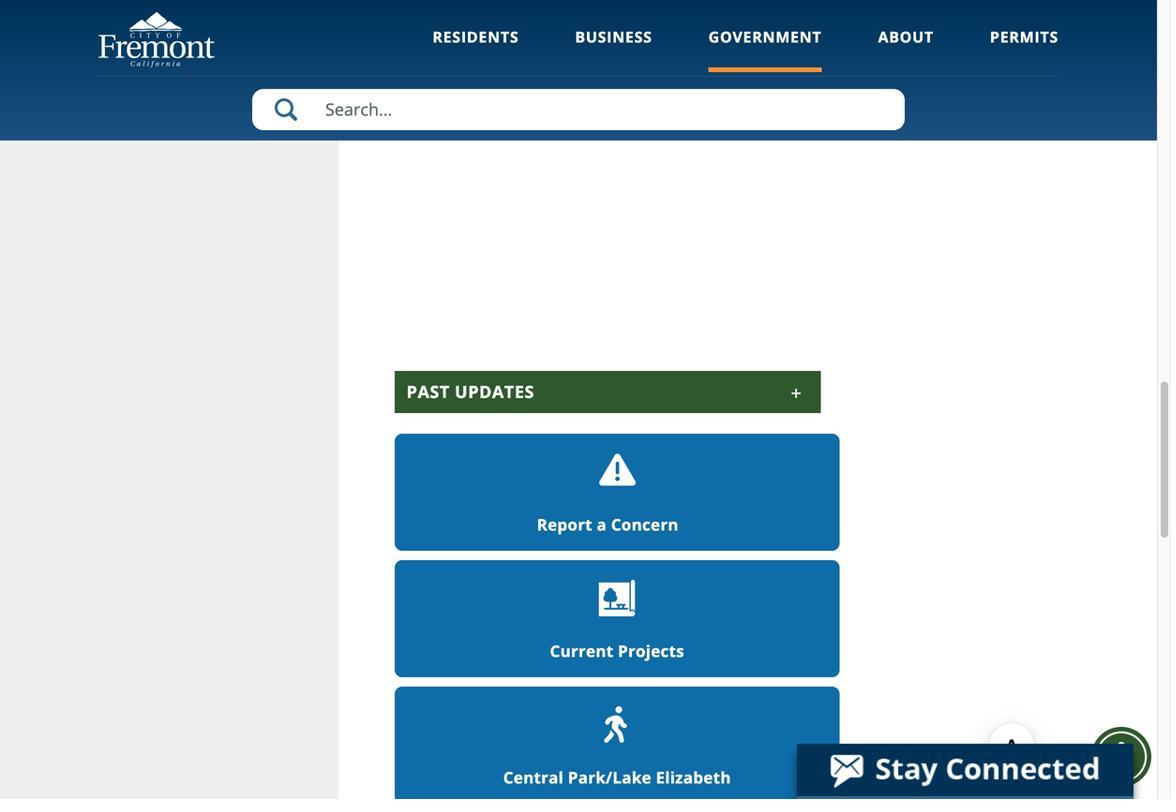 Task type: describe. For each thing, give the bounding box(es) containing it.
government
[[709, 27, 822, 47]]

report
[[537, 515, 592, 536]]

person walking image
[[597, 705, 637, 745]]

business
[[575, 27, 652, 47]]

exclamation point in triangle image
[[597, 452, 637, 492]]

current
[[550, 641, 614, 663]]

report a concern link
[[395, 434, 839, 551]]

elizabeth
[[656, 768, 731, 789]]

a
[[597, 515, 607, 536]]

current projects
[[550, 641, 684, 663]]

business link
[[575, 27, 652, 72]]

park/lake
[[568, 768, 651, 789]]

central
[[503, 768, 564, 789]]

past
[[407, 381, 450, 404]]



Task type: vqa. For each thing, say whether or not it's contained in the screenshot.
'Search' Text Field
yes



Task type: locate. For each thing, give the bounding box(es) containing it.
past updates tab list
[[395, 0, 821, 413]]

concern
[[611, 515, 679, 536]]

park planning blueprint image
[[597, 579, 637, 618]]

central park/lake elizabeth
[[503, 768, 731, 789]]

permits
[[990, 27, 1059, 47]]

central park/lake elizabeth link
[[395, 687, 839, 800]]

past updates
[[407, 381, 534, 404]]

about link
[[878, 27, 934, 72]]

current projects link
[[395, 561, 839, 678]]

projects
[[618, 641, 684, 663]]

report a concern
[[537, 515, 679, 536]]

stay connected image
[[797, 744, 1132, 797]]

about
[[878, 27, 934, 47]]

residents link
[[433, 27, 519, 72]]

updates
[[455, 381, 534, 404]]

permits link
[[990, 27, 1059, 72]]

Search text field
[[252, 89, 905, 130]]

residents
[[433, 27, 519, 47]]

government link
[[709, 27, 822, 72]]



